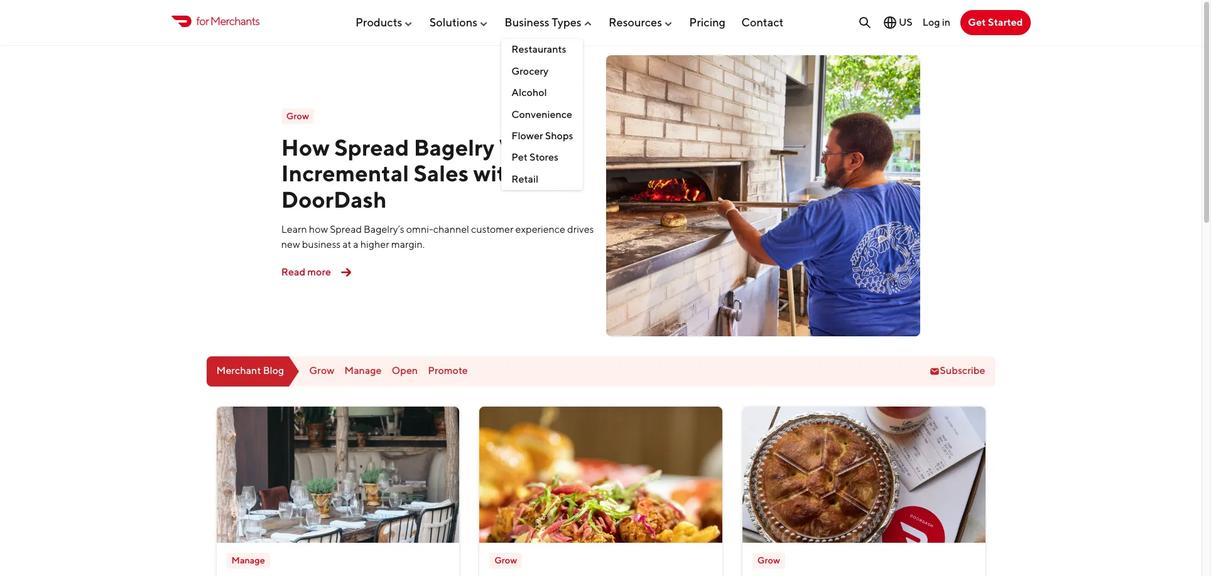 Task type: vqa. For each thing, say whether or not it's contained in the screenshot.
the an
no



Task type: describe. For each thing, give the bounding box(es) containing it.
omni-
[[406, 224, 433, 236]]

in
[[942, 16, 951, 28]]

get started button
[[961, 10, 1031, 35]]

types
[[552, 15, 582, 29]]

merchants
[[210, 15, 260, 28]]

pricing link
[[689, 10, 726, 34]]

log in
[[923, 16, 951, 28]]

business
[[302, 239, 341, 251]]

experience
[[516, 224, 565, 236]]

convenience link
[[502, 104, 583, 126]]

pet stores
[[512, 152, 559, 164]]

business types link
[[505, 10, 593, 34]]

how spread bagelry wins incremental sales with doordash link
[[281, 134, 554, 213]]

merchant blog link
[[206, 357, 299, 387]]

manage link inside button
[[226, 553, 270, 569]]

resources 1208x1080 preparing for winter v01.01 image
[[216, 407, 459, 543]]

manage for the top manage "link"
[[345, 365, 382, 377]]

for merchants
[[196, 15, 260, 28]]

channel
[[433, 224, 469, 236]]

grocery
[[512, 65, 549, 77]]

at
[[343, 239, 351, 251]]

grocery link
[[502, 61, 583, 82]]

promote link
[[428, 365, 468, 377]]

customer
[[471, 224, 514, 236]]

flower shops
[[512, 130, 573, 142]]

drives
[[567, 224, 594, 236]]

for merchants link
[[171, 13, 260, 30]]

business types
[[505, 15, 582, 29]]

read more
[[281, 266, 331, 278]]

learn how spread bagelry's omni-channel customer experience drives new business at a higher margin.
[[281, 224, 594, 251]]

a pie with a bottle of wine ready to be delivered by doordash image
[[743, 407, 985, 543]]

pricing
[[689, 15, 726, 29]]

started
[[988, 16, 1023, 28]]

retail link
[[502, 169, 583, 190]]

spread inside the how spread bagelry wins incremental sales with doordash
[[334, 134, 409, 161]]

convenience
[[512, 108, 572, 120]]

spread inside learn how spread bagelry's omni-channel customer experience drives new business at a higher margin.
[[330, 224, 362, 236]]



Task type: locate. For each thing, give the bounding box(es) containing it.
how
[[281, 134, 330, 161]]

flower
[[512, 130, 543, 142]]

0 vertical spatial manage
[[345, 365, 382, 377]]

new
[[281, 239, 300, 251]]

email icon image
[[930, 367, 940, 377]]

subscribe
[[940, 365, 985, 377]]

spread
[[334, 134, 409, 161], [330, 224, 362, 236]]

manage
[[345, 365, 382, 377], [232, 555, 265, 566]]

2 grow button from the left
[[743, 407, 985, 577]]

more
[[307, 266, 331, 278]]

higher
[[360, 239, 389, 251]]

grow button
[[479, 407, 722, 577], [743, 407, 985, 577]]

pet stores link
[[502, 147, 583, 169]]

0 vertical spatial spread
[[334, 134, 409, 161]]

with
[[473, 160, 520, 187]]

log
[[923, 16, 940, 28]]

0 horizontal spatial manage
[[232, 555, 265, 566]]

bagelry
[[414, 134, 495, 161]]

bagelry's
[[364, 224, 404, 236]]

contact link
[[742, 10, 784, 34]]

stores
[[530, 152, 559, 164]]

how spread bagelry wins incremental sales with doordash
[[281, 134, 554, 213]]

pet
[[512, 152, 528, 164]]

get
[[968, 16, 986, 28]]

manage for manage "link" within button
[[232, 555, 265, 566]]

arrow right image
[[336, 263, 356, 283]]

margin.
[[391, 239, 425, 251]]

alcohol
[[512, 87, 547, 99]]

manage link
[[345, 365, 382, 377], [226, 553, 270, 569]]

globe line image
[[883, 15, 898, 30]]

1 grow button from the left
[[479, 407, 722, 577]]

read
[[281, 266, 305, 278]]

merchant blog
[[216, 365, 284, 377]]

log in link
[[923, 16, 951, 28]]

solutions link
[[430, 10, 489, 34]]

products link
[[356, 10, 414, 34]]

1 horizontal spatial grow button
[[743, 407, 985, 577]]

wins
[[499, 134, 554, 161]]

manage inside "link"
[[232, 555, 265, 566]]

sales
[[414, 160, 469, 187]]

business
[[505, 15, 550, 29]]

products
[[356, 15, 402, 29]]

1 horizontal spatial manage link
[[345, 365, 382, 377]]

1 vertical spatial manage
[[232, 555, 265, 566]]

learn
[[281, 224, 307, 236]]

grow link
[[281, 109, 314, 124], [309, 365, 334, 377], [490, 554, 522, 569], [753, 554, 785, 569]]

1 horizontal spatial manage
[[345, 365, 382, 377]]

merchant
[[216, 365, 261, 377]]

1 vertical spatial manage link
[[226, 553, 270, 569]]

incremental
[[281, 160, 409, 187]]

us
[[899, 16, 913, 28]]

flower shops link
[[502, 126, 583, 147]]

resources link
[[609, 10, 674, 34]]

get started
[[968, 16, 1023, 28]]

manage button
[[216, 407, 459, 577]]

0 vertical spatial manage link
[[345, 365, 382, 377]]

doordash
[[281, 186, 387, 213]]

mx roch le coq - chicken - montreal, canada image
[[479, 407, 722, 543]]

open
[[392, 365, 418, 377]]

how
[[309, 224, 328, 236]]

spread bagelry hero image image
[[606, 55, 921, 337]]

for
[[196, 15, 209, 28]]

0 horizontal spatial manage link
[[226, 553, 270, 569]]

restaurants
[[512, 44, 566, 56]]

contact
[[742, 15, 784, 29]]

grow
[[286, 111, 309, 122], [309, 365, 334, 377], [495, 555, 517, 566], [758, 555, 780, 566]]

1 vertical spatial spread
[[330, 224, 362, 236]]

alcohol link
[[502, 82, 583, 104]]

blog
[[263, 365, 284, 377]]

shops
[[545, 130, 573, 142]]

0 horizontal spatial grow button
[[479, 407, 722, 577]]

restaurants link
[[502, 39, 583, 61]]

resources
[[609, 15, 662, 29]]

retail
[[512, 173, 539, 185]]

promote
[[428, 365, 468, 377]]

solutions
[[430, 15, 478, 29]]

open link
[[392, 365, 418, 377]]

a
[[353, 239, 359, 251]]



